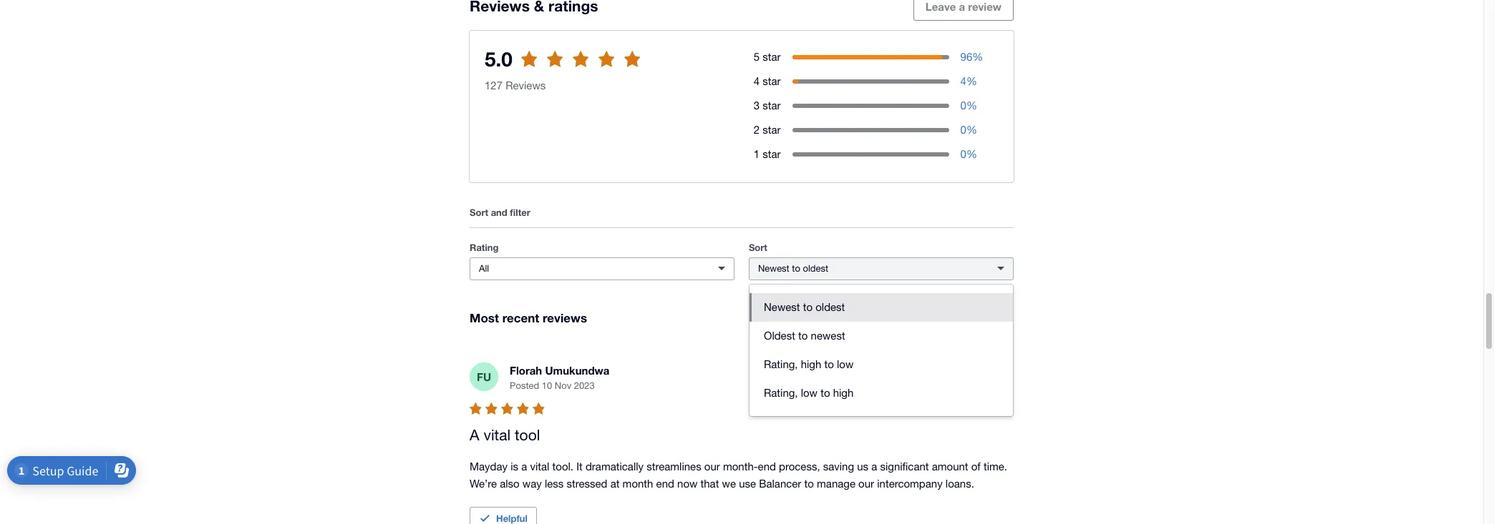 Task type: locate. For each thing, give the bounding box(es) containing it.
a right us
[[871, 461, 877, 473]]

fu
[[477, 371, 491, 384]]

1 vertical spatial oldest
[[816, 301, 845, 313]]

newest inside button
[[764, 301, 800, 313]]

high inside button
[[833, 387, 854, 399]]

0 horizontal spatial our
[[704, 461, 720, 473]]

list box containing newest to oldest
[[750, 285, 1013, 417]]

star right 3
[[763, 99, 781, 112]]

rating, down oldest
[[764, 359, 798, 371]]

newest to oldest button
[[749, 258, 1014, 280]]

helpful button
[[470, 508, 537, 525]]

balancer
[[759, 478, 801, 490]]

0 % for 1 star
[[960, 148, 977, 160]]

2 0 from the top
[[960, 124, 966, 136]]

2 horizontal spatial a
[[959, 0, 965, 13]]

1 vertical spatial 0
[[960, 124, 966, 136]]

a
[[959, 0, 965, 13], [521, 461, 527, 473], [871, 461, 877, 473]]

0 vertical spatial rating,
[[764, 359, 798, 371]]

0 vertical spatial newest
[[758, 263, 789, 274]]

127
[[485, 79, 503, 91]]

newest for newest to oldest button
[[764, 301, 800, 313]]

3 star from the top
[[763, 99, 781, 112]]

rating, low to high button
[[750, 379, 1013, 408]]

star
[[763, 51, 781, 63], [763, 75, 781, 87], [763, 99, 781, 112], [763, 124, 781, 136], [763, 148, 781, 160]]

1 vertical spatial sort
[[749, 242, 767, 253]]

oldest up newest
[[816, 301, 845, 313]]

oldest up oldest to newest
[[803, 263, 828, 274]]

a
[[470, 427, 479, 444]]

1 vertical spatial low
[[801, 387, 818, 399]]

reviews right recent
[[543, 311, 587, 326]]

loans.
[[946, 478, 974, 490]]

1 vertical spatial reviews
[[543, 311, 587, 326]]

1 0 from the top
[[960, 99, 966, 112]]

reviews for to
[[543, 61, 583, 74]]

low inside button
[[837, 359, 854, 371]]

list box
[[750, 285, 1013, 417]]

low
[[837, 359, 854, 371], [801, 387, 818, 399]]

1 horizontal spatial sort
[[749, 242, 767, 253]]

0 vertical spatial reviews
[[543, 61, 583, 74]]

sort for sort
[[749, 242, 767, 253]]

1 horizontal spatial end
[[758, 461, 776, 473]]

0 for 2 star
[[960, 124, 966, 136]]

a right 'is'
[[521, 461, 527, 473]]

oldest
[[803, 263, 828, 274], [816, 301, 845, 313]]

stressed
[[567, 478, 607, 490]]

1 vertical spatial rating,
[[764, 387, 798, 399]]

0
[[960, 99, 966, 112], [960, 124, 966, 136], [960, 148, 966, 160]]

newest to oldest
[[758, 263, 828, 274], [764, 301, 845, 313]]

3
[[754, 99, 760, 112]]

rating, down rating, high to low
[[764, 387, 798, 399]]

2 vertical spatial 0
[[960, 148, 966, 160]]

rating, inside button
[[764, 359, 798, 371]]

star right "2"
[[763, 124, 781, 136]]

1 horizontal spatial high
[[833, 387, 854, 399]]

low down rating, high to low
[[801, 387, 818, 399]]

oldest inside button
[[816, 301, 845, 313]]

use
[[739, 478, 756, 490]]

rating, high to low button
[[750, 351, 1013, 379]]

1 vertical spatial high
[[833, 387, 854, 399]]

reviews
[[543, 61, 583, 74], [543, 311, 587, 326]]

vital inside mayday is a vital tool. it dramatically streamlines our month-end process, saving us a significant amount of time. we're also way less stressed at month end now that we use balancer to manage our intercompany loans.
[[530, 461, 549, 473]]

our
[[704, 461, 720, 473], [858, 478, 874, 490]]

streamlines
[[647, 461, 701, 473]]

sort
[[470, 207, 488, 218], [749, 242, 767, 253]]

1 vertical spatial vital
[[530, 461, 549, 473]]

oldest to newest button
[[750, 322, 1013, 351]]

list
[[586, 61, 601, 74]]

month
[[623, 478, 653, 490]]

manage
[[817, 478, 855, 490]]

leave a review
[[926, 0, 1002, 13]]

% for 3 star
[[966, 99, 977, 112]]

2 4 from the left
[[960, 75, 966, 87]]

0 vertical spatial low
[[837, 359, 854, 371]]

to inside popup button
[[792, 263, 800, 274]]

oldest to newest
[[764, 330, 845, 342]]

2 rating, from the top
[[764, 387, 798, 399]]

high inside button
[[801, 359, 821, 371]]

we
[[722, 478, 736, 490]]

0 horizontal spatial high
[[801, 359, 821, 371]]

oldest
[[764, 330, 795, 342]]

5.0
[[485, 47, 513, 71]]

oldest for newest to oldest popup button
[[803, 263, 828, 274]]

4 for 4 star
[[754, 75, 760, 87]]

3 0 from the top
[[960, 148, 966, 160]]

0 vertical spatial our
[[704, 461, 720, 473]]

rating, low to high
[[764, 387, 854, 399]]

to
[[530, 61, 541, 74], [792, 263, 800, 274], [803, 301, 813, 313], [798, 330, 808, 342], [824, 359, 834, 371], [821, 387, 830, 399], [804, 478, 814, 490]]

rating
[[470, 242, 499, 253]]

a right leave
[[959, 0, 965, 13]]

newest to oldest inside popup button
[[758, 263, 828, 274]]

our down us
[[858, 478, 874, 490]]

it
[[576, 461, 583, 473]]

4 down 5
[[754, 75, 760, 87]]

reviews left the 'list'
[[543, 61, 583, 74]]

florah
[[510, 365, 542, 378]]

end down streamlines
[[656, 478, 674, 490]]

3 0 % from the top
[[960, 148, 977, 160]]

star right 5
[[763, 51, 781, 63]]

1 horizontal spatial vital
[[530, 461, 549, 473]]

helpful
[[496, 513, 527, 525]]

high up rating, low to high
[[801, 359, 821, 371]]

end up balancer
[[758, 461, 776, 473]]

1 0 % from the top
[[960, 99, 977, 112]]

1 vertical spatial end
[[656, 478, 674, 490]]

0 vertical spatial end
[[758, 461, 776, 473]]

% for 2 star
[[966, 124, 977, 136]]

mayday is a vital tool. it dramatically streamlines our month-end process, saving us a significant amount of time. we're also way less stressed at month end now that we use balancer to manage our intercompany loans.
[[470, 461, 1010, 490]]

0 vertical spatial oldest
[[803, 263, 828, 274]]

vital up way
[[530, 461, 549, 473]]

1 horizontal spatial 4
[[960, 75, 966, 87]]

0 vertical spatial 0 %
[[960, 99, 977, 112]]

dramatically
[[586, 461, 644, 473]]

0 horizontal spatial a
[[521, 461, 527, 473]]

2
[[754, 124, 760, 136]]

4 star from the top
[[763, 124, 781, 136]]

4
[[754, 75, 760, 87], [960, 75, 966, 87]]

1 rating, from the top
[[764, 359, 798, 371]]

0 for 1 star
[[960, 148, 966, 160]]

0 vertical spatial 0
[[960, 99, 966, 112]]

umukundwa
[[545, 365, 610, 378]]

% for 1 star
[[966, 148, 977, 160]]

1 vertical spatial newest
[[764, 301, 800, 313]]

2 0 % from the top
[[960, 124, 977, 136]]

1 4 from the left
[[754, 75, 760, 87]]

time.
[[984, 461, 1007, 473]]

now
[[677, 478, 698, 490]]

1 vertical spatial 0 %
[[960, 124, 977, 136]]

group containing newest to oldest
[[750, 285, 1013, 417]]

star for 2 star
[[763, 124, 781, 136]]

0 horizontal spatial 4
[[754, 75, 760, 87]]

review
[[968, 0, 1002, 13]]

5 star
[[754, 51, 781, 63]]

star for 1 star
[[763, 148, 781, 160]]

star right 1
[[763, 148, 781, 160]]

us
[[857, 461, 868, 473]]

sort for sort and filter
[[470, 207, 488, 218]]

5 star from the top
[[763, 148, 781, 160]]

end
[[758, 461, 776, 473], [656, 478, 674, 490]]

recent
[[502, 311, 539, 326]]

of
[[971, 461, 981, 473]]

0 % for 3 star
[[960, 99, 977, 112]]

0 vertical spatial vital
[[484, 427, 511, 444]]

%
[[972, 51, 983, 63], [966, 75, 977, 87], [966, 99, 977, 112], [966, 124, 977, 136], [966, 148, 977, 160]]

vital
[[484, 427, 511, 444], [530, 461, 549, 473]]

1 horizontal spatial our
[[858, 478, 874, 490]]

significant
[[880, 461, 929, 473]]

2 star from the top
[[763, 75, 781, 87]]

newest inside popup button
[[758, 263, 789, 274]]

4 star
[[754, 75, 781, 87]]

2023
[[574, 381, 595, 392]]

0 horizontal spatial sort
[[470, 207, 488, 218]]

group
[[750, 285, 1013, 417]]

0 vertical spatial high
[[801, 359, 821, 371]]

star for 4 star
[[763, 75, 781, 87]]

low down newest
[[837, 359, 854, 371]]

newest to oldest inside button
[[764, 301, 845, 313]]

2 vertical spatial 0 %
[[960, 148, 977, 160]]

newest
[[811, 330, 845, 342]]

tool
[[515, 427, 540, 444]]

1 star from the top
[[763, 51, 781, 63]]

% for 4 star
[[966, 75, 977, 87]]

newest to oldest for newest to oldest button
[[764, 301, 845, 313]]

1 vertical spatial newest to oldest
[[764, 301, 845, 313]]

tool.
[[552, 461, 573, 473]]

our up that
[[704, 461, 720, 473]]

0 % for 2 star
[[960, 124, 977, 136]]

newest to oldest button
[[750, 293, 1013, 322]]

0 %
[[960, 99, 977, 112], [960, 124, 977, 136], [960, 148, 977, 160]]

low inside button
[[801, 387, 818, 399]]

and
[[491, 207, 507, 218]]

0 vertical spatial newest to oldest
[[758, 263, 828, 274]]

0 horizontal spatial low
[[801, 387, 818, 399]]

newest
[[758, 263, 789, 274], [764, 301, 800, 313]]

rating, inside button
[[764, 387, 798, 399]]

all
[[479, 263, 489, 274]]

skip to reviews list
[[505, 61, 601, 74]]

also
[[500, 478, 520, 490]]

vital right a
[[484, 427, 511, 444]]

rating,
[[764, 359, 798, 371], [764, 387, 798, 399]]

process,
[[779, 461, 820, 473]]

high
[[801, 359, 821, 371], [833, 387, 854, 399]]

1 horizontal spatial low
[[837, 359, 854, 371]]

is
[[511, 461, 518, 473]]

star up 3 star
[[763, 75, 781, 87]]

high down rating, high to low
[[833, 387, 854, 399]]

oldest inside popup button
[[803, 263, 828, 274]]

4 down the 96
[[960, 75, 966, 87]]

0 vertical spatial sort
[[470, 207, 488, 218]]



Task type: vqa. For each thing, say whether or not it's contained in the screenshot.
Amount
yes



Task type: describe. For each thing, give the bounding box(es) containing it.
1
[[754, 148, 760, 160]]

5
[[754, 51, 760, 63]]

most recent reviews
[[470, 311, 587, 326]]

1 vertical spatial our
[[858, 478, 874, 490]]

filter
[[510, 207, 530, 218]]

3 star
[[754, 99, 781, 112]]

we're
[[470, 478, 497, 490]]

star for 3 star
[[763, 99, 781, 112]]

4 %
[[960, 75, 977, 87]]

a inside button
[[959, 0, 965, 13]]

rating, for rating, low to high
[[764, 387, 798, 399]]

leave
[[926, 0, 956, 13]]

amount
[[932, 461, 968, 473]]

mayday
[[470, 461, 508, 473]]

rating, for rating, high to low
[[764, 359, 798, 371]]

0 horizontal spatial end
[[656, 478, 674, 490]]

2 star
[[754, 124, 781, 136]]

reviews
[[506, 79, 546, 91]]

month-
[[723, 461, 758, 473]]

that
[[701, 478, 719, 490]]

oldest for newest to oldest button
[[816, 301, 845, 313]]

florah umukundwa posted 10 nov 2023
[[510, 365, 610, 392]]

% for 5 star
[[972, 51, 983, 63]]

reviews for recent
[[543, 311, 587, 326]]

0 for 3 star
[[960, 99, 966, 112]]

newest for newest to oldest popup button
[[758, 263, 789, 274]]

way
[[523, 478, 542, 490]]

rating, high to low
[[764, 359, 854, 371]]

less
[[545, 478, 564, 490]]

4 for 4 %
[[960, 75, 966, 87]]

newest to oldest for newest to oldest popup button
[[758, 263, 828, 274]]

at
[[610, 478, 620, 490]]

96
[[960, 51, 972, 63]]

0 horizontal spatial vital
[[484, 427, 511, 444]]

sort and filter
[[470, 207, 530, 218]]

1 star
[[754, 148, 781, 160]]

to inside button
[[821, 387, 830, 399]]

96 %
[[960, 51, 983, 63]]

most
[[470, 311, 499, 326]]

to inside mayday is a vital tool. it dramatically streamlines our month-end process, saving us a significant amount of time. we're also way less stressed at month end now that we use balancer to manage our intercompany loans.
[[804, 478, 814, 490]]

127 reviews
[[485, 79, 546, 91]]

skip
[[505, 61, 527, 74]]

all button
[[470, 258, 734, 280]]

a vital tool
[[470, 427, 540, 444]]

leave a review button
[[913, 0, 1014, 21]]

10
[[542, 381, 552, 392]]

intercompany
[[877, 478, 943, 490]]

nov
[[555, 381, 571, 392]]

skip to reviews list link
[[493, 54, 613, 82]]

1 horizontal spatial a
[[871, 461, 877, 473]]

star for 5 star
[[763, 51, 781, 63]]

saving
[[823, 461, 854, 473]]

posted
[[510, 381, 539, 392]]



